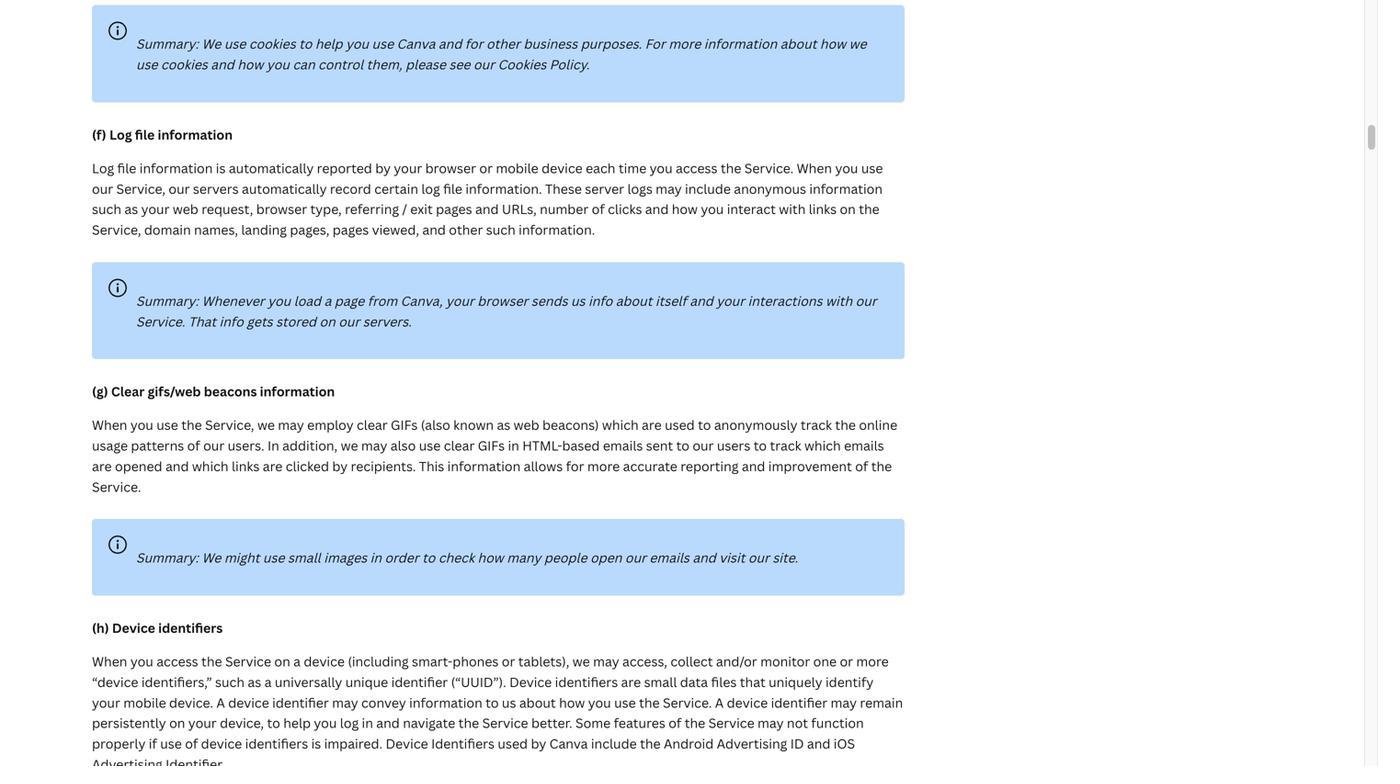 Task type: locate. For each thing, give the bounding box(es) containing it.
1 horizontal spatial device
[[386, 736, 428, 753]]

certain
[[374, 180, 418, 197]]

links
[[809, 201, 837, 218], [232, 458, 260, 475]]

mobile
[[496, 159, 539, 177], [123, 695, 166, 712]]

0 vertical spatial include
[[685, 180, 731, 197]]

access right 'time'
[[676, 159, 718, 177]]

mobile inside when you access the service on a device (including smart-phones or tablets), we may access, collect and/or monitor one or more "device identifiers," such as a universally unique identifier ("uuid"). device identifiers are small data files that uniquely identify your mobile device. a device identifier may convey information to us about how you use the service. a device identifier may remain persistently on your device, to help you log in and navigate the service better. some features of the service may not function properly if use of device identifiers is impaired. device identifiers used by canva include the android advertising id and ios advertising identifier.
[[123, 695, 166, 712]]

used inside when you use the service, we may employ clear gifs (also known as web beacons) which are used to anonymously track the online usage patterns of our users. in addition, we may also use clear gifs in html-based emails sent to our users to track which emails are opened and which links are clicked by recipients. this information allows for more accurate reporting and improvement of the service.
[[665, 417, 695, 434]]

information right anonymous
[[810, 180, 883, 197]]

0 vertical spatial device
[[112, 620, 155, 637]]

0 vertical spatial access
[[676, 159, 718, 177]]

other right viewed,
[[449, 221, 483, 239]]

0 vertical spatial help
[[315, 35, 343, 53]]

in left order at bottom left
[[370, 550, 382, 567]]

0 horizontal spatial mobile
[[123, 695, 166, 712]]

2 vertical spatial by
[[531, 736, 546, 753]]

web inside log file information is automatically reported by your browser or mobile device each time you access the service. when you use our service, our servers automatically record certain log file information. these server logs may include anonymous information such as your web request, browser type, referring / exit pages and urls, number of clicks and how you interact with links on the service, domain names, landing pages, pages viewed, and other such information.
[[173, 201, 198, 218]]

control
[[318, 56, 363, 73]]

exit
[[410, 201, 433, 218]]

2 vertical spatial device
[[386, 736, 428, 753]]

as right known at the bottom of the page
[[497, 417, 511, 434]]

users
[[717, 437, 751, 455]]

summary: inside summary: whenever you load a page from canva, your browser sends us info about itself and your interactions with our service. that info gets stored on our servers.
[[136, 292, 199, 310]]

data
[[680, 674, 708, 691]]

information. up 'urls,' at the top of the page
[[466, 180, 542, 197]]

browser inside summary: whenever you load a page from canva, your browser sends us info about itself and your interactions with our service. that info gets stored on our servers.
[[478, 292, 528, 310]]

1 vertical spatial log
[[340, 715, 359, 733]]

clear right employ
[[357, 417, 388, 434]]

2 vertical spatial more
[[857, 653, 889, 671]]

file right (f)
[[135, 126, 155, 143]]

gifs
[[391, 417, 418, 434], [478, 437, 505, 455]]

0 vertical spatial in
[[508, 437, 519, 455]]

1 horizontal spatial web
[[514, 417, 539, 434]]

device up universally
[[304, 653, 345, 671]]

pages down referring
[[333, 221, 369, 239]]

1 vertical spatial clear
[[444, 437, 475, 455]]

and down logs
[[645, 201, 669, 218]]

information.
[[466, 180, 542, 197], [519, 221, 595, 239]]

0 horizontal spatial as
[[124, 201, 138, 218]]

0 horizontal spatial more
[[588, 458, 620, 475]]

2 vertical spatial service,
[[205, 417, 254, 434]]

request,
[[202, 201, 253, 218]]

our up 'reporting'
[[693, 437, 714, 455]]

1 horizontal spatial small
[[644, 674, 677, 691]]

service. down data
[[663, 695, 712, 712]]

log
[[422, 180, 440, 197], [340, 715, 359, 733]]

by down better.
[[531, 736, 546, 753]]

links down users.
[[232, 458, 260, 475]]

id
[[791, 736, 804, 753]]

summary: up that
[[136, 292, 199, 310]]

1 vertical spatial mobile
[[123, 695, 166, 712]]

information. down number
[[519, 221, 595, 239]]

tablets),
[[518, 653, 570, 671]]

a right load on the top left of the page
[[324, 292, 331, 310]]

about inside summary: we use cookies to help you use canva and for other business purposes. for more information about how we use cookies and how you can control them, please see our cookies policy.
[[781, 35, 817, 53]]

1 vertical spatial us
[[502, 695, 516, 712]]

0 horizontal spatial a
[[216, 695, 225, 712]]

and down exit
[[422, 221, 446, 239]]

1 vertical spatial small
[[644, 674, 677, 691]]

for down based
[[566, 458, 584, 475]]

navigate
[[403, 715, 455, 733]]

for inside summary: we use cookies to help you use canva and for other business purposes. for more information about how we use cookies and how you can control them, please see our cookies policy.
[[465, 35, 483, 53]]

about inside summary: whenever you load a page from canva, your browser sends us info about itself and your interactions with our service. that info gets stored on our servers.
[[616, 292, 652, 310]]

0 vertical spatial a
[[324, 292, 331, 310]]

1 vertical spatial gifs
[[478, 437, 505, 455]]

mobile up 'urls,' at the top of the page
[[496, 159, 539, 177]]

small down access,
[[644, 674, 677, 691]]

0 horizontal spatial identifiers
[[158, 620, 223, 637]]

service. down opened
[[92, 479, 141, 496]]

1 horizontal spatial mobile
[[496, 159, 539, 177]]

mobile up persistently
[[123, 695, 166, 712]]

use inside log file information is automatically reported by your browser or mobile device each time you access the service. when you use our service, our servers automatically record certain log file information. these server logs may include anonymous information such as your web request, browser type, referring / exit pages and urls, number of clicks and how you interact with links on the service, domain names, landing pages, pages viewed, and other such information.
[[862, 159, 883, 177]]

1 vertical spatial device
[[510, 674, 552, 691]]

1 vertical spatial such
[[486, 221, 516, 239]]

small left images
[[288, 550, 321, 567]]

information down (f) log file information
[[140, 159, 213, 177]]

can
[[293, 56, 315, 73]]

0 horizontal spatial include
[[591, 736, 637, 753]]

a up device,
[[216, 695, 225, 712]]

our down (f)
[[92, 180, 113, 197]]

help inside summary: we use cookies to help you use canva and for other business purposes. for more information about how we use cookies and how you can control them, please see our cookies policy.
[[315, 35, 343, 53]]

0 vertical spatial when
[[797, 159, 832, 177]]

0 vertical spatial us
[[571, 292, 585, 310]]

browser up landing at the top
[[256, 201, 307, 218]]

information inside summary: we use cookies to help you use canva and for other business purposes. for more information about how we use cookies and how you can control them, please see our cookies policy.
[[704, 35, 777, 53]]

for
[[465, 35, 483, 53], [566, 458, 584, 475]]

device up the these
[[542, 159, 583, 177]]

canva inside when you access the service on a device (including smart-phones or tablets), we may access, collect and/or monitor one or more "device identifiers," such as a universally unique identifier ("uuid"). device identifiers are small data files that uniquely identify your mobile device. a device identifier may convey information to us about how you use the service. a device identifier may remain persistently on your device, to help you log in and navigate the service better. some features of the service may not function properly if use of device identifiers is impaired. device identifiers used by canva include the android advertising id and ios advertising identifier.
[[550, 736, 588, 753]]

known
[[454, 417, 494, 434]]

use
[[224, 35, 246, 53], [372, 35, 394, 53], [136, 56, 158, 73], [862, 159, 883, 177], [157, 417, 178, 434], [419, 437, 441, 455], [263, 550, 285, 567], [614, 695, 636, 712], [160, 736, 182, 753]]

1 we from the top
[[202, 35, 221, 53]]

0 vertical spatial used
[[665, 417, 695, 434]]

log up exit
[[422, 180, 440, 197]]

1 horizontal spatial cookies
[[249, 35, 296, 53]]

accurate
[[623, 458, 678, 475]]

for up see
[[465, 35, 483, 53]]

0 horizontal spatial small
[[288, 550, 321, 567]]

2 a from the left
[[715, 695, 724, 712]]

links inside when you use the service, we may employ clear gifs (also known as web beacons) which are used to anonymously track the online usage patterns of our users. in addition, we may also use clear gifs in html-based emails sent to our users to track which emails are opened and which links are clicked by recipients. this information allows for more accurate reporting and improvement of the service.
[[232, 458, 260, 475]]

2 horizontal spatial emails
[[844, 437, 884, 455]]

1 vertical spatial cookies
[[161, 56, 208, 73]]

number
[[540, 201, 589, 218]]

1 horizontal spatial for
[[566, 458, 584, 475]]

about
[[781, 35, 817, 53], [616, 292, 652, 310], [519, 695, 556, 712]]

us down ("uuid").
[[502, 695, 516, 712]]

2 horizontal spatial identifier
[[771, 695, 828, 712]]

may up recipients.
[[361, 437, 388, 455]]

service up device,
[[225, 653, 271, 671]]

may inside log file information is automatically reported by your browser or mobile device each time you access the service. when you use our service, our servers automatically record certain log file information. these server logs may include anonymous information such as your web request, browser type, referring / exit pages and urls, number of clicks and how you interact with links on the service, domain names, landing pages, pages viewed, and other such information.
[[656, 180, 682, 197]]

identify
[[826, 674, 874, 691]]

1 horizontal spatial which
[[602, 417, 639, 434]]

and
[[439, 35, 462, 53], [211, 56, 234, 73], [475, 201, 499, 218], [645, 201, 669, 218], [422, 221, 446, 239], [690, 292, 713, 310], [165, 458, 189, 475], [742, 458, 765, 475], [693, 550, 716, 567], [376, 715, 400, 733], [807, 736, 831, 753]]

and inside summary: whenever you load a page from canva, your browser sends us info about itself and your interactions with our service. that info gets stored on our servers.
[[690, 292, 713, 310]]

1 horizontal spatial advertising
[[717, 736, 788, 753]]

summary: for use
[[136, 35, 199, 53]]

emails down online
[[844, 437, 884, 455]]

and right itself
[[690, 292, 713, 310]]

the
[[721, 159, 742, 177], [859, 201, 880, 218], [181, 417, 202, 434], [835, 417, 856, 434], [872, 458, 892, 475], [201, 653, 222, 671], [639, 695, 660, 712], [459, 715, 479, 733], [685, 715, 706, 733], [640, 736, 661, 753]]

in left html-
[[508, 437, 519, 455]]

summary: up (f) log file information
[[136, 35, 199, 53]]

gifs down known at the bottom of the page
[[478, 437, 505, 455]]

more inside summary: we use cookies to help you use canva and for other business purposes. for more information about how we use cookies and how you can control them, please see our cookies policy.
[[669, 35, 701, 53]]

we for might
[[202, 550, 221, 567]]

include down some
[[591, 736, 637, 753]]

web
[[173, 201, 198, 218], [514, 417, 539, 434]]

1 horizontal spatial links
[[809, 201, 837, 218]]

1 vertical spatial with
[[826, 292, 853, 310]]

1 horizontal spatial more
[[669, 35, 701, 53]]

access up identifiers," at left bottom
[[157, 653, 198, 671]]

1 horizontal spatial as
[[248, 674, 261, 691]]

check
[[438, 550, 475, 567]]

to up can
[[299, 35, 312, 53]]

to down ("uuid").
[[486, 695, 499, 712]]

cookies up (f) log file information
[[161, 56, 208, 73]]

cookies
[[249, 35, 296, 53], [161, 56, 208, 73]]

may right logs
[[656, 180, 682, 197]]

patterns
[[131, 437, 184, 455]]

are down usage
[[92, 458, 112, 475]]

please
[[406, 56, 446, 73]]

log
[[109, 126, 132, 143], [92, 159, 114, 177]]

canva inside summary: we use cookies to help you use canva and for other business purposes. for more information about how we use cookies and how you can control them, please see our cookies policy.
[[397, 35, 435, 53]]

itself
[[656, 292, 687, 310]]

1 vertical spatial as
[[497, 417, 511, 434]]

2 summary: from the top
[[136, 292, 199, 310]]

of
[[592, 201, 605, 218], [187, 437, 200, 455], [855, 458, 868, 475], [669, 715, 682, 733], [185, 736, 198, 753]]

0 horizontal spatial us
[[502, 695, 516, 712]]

2 vertical spatial browser
[[478, 292, 528, 310]]

1 horizontal spatial emails
[[650, 550, 690, 567]]

how inside log file information is automatically reported by your browser or mobile device each time you access the service. when you use our service, our servers automatically record certain log file information. these server logs may include anonymous information such as your web request, browser type, referring / exit pages and urls, number of clicks and how you interact with links on the service, domain names, landing pages, pages viewed, and other such information.
[[672, 201, 698, 218]]

3 summary: from the top
[[136, 550, 199, 567]]

canva up please
[[397, 35, 435, 53]]

by inside when you use the service, we may employ clear gifs (also known as web beacons) which are used to anonymously track the online usage patterns of our users. in addition, we may also use clear gifs in html-based emails sent to our users to track which emails are opened and which links are clicked by recipients. this information allows for more accurate reporting and improvement of the service.
[[332, 458, 348, 475]]

1 vertical spatial used
[[498, 736, 528, 753]]

to up 'reporting'
[[698, 417, 711, 434]]

0 vertical spatial browser
[[425, 159, 476, 177]]

which up improvement
[[805, 437, 841, 455]]

2 vertical spatial as
[[248, 674, 261, 691]]

1 a from the left
[[216, 695, 225, 712]]

advertising left "id"
[[717, 736, 788, 753]]

when you access the service on a device (including smart-phones or tablets), we may access, collect and/or monitor one or more "device identifiers," such as a universally unique identifier ("uuid"). device identifiers are small data files that uniquely identify your mobile device. a device identifier may convey information to us about how you use the service. a device identifier may remain persistently on your device, to help you log in and navigate the service better. some features of the service may not function properly if use of device identifiers is impaired. device identifiers used by canva include the android advertising id and ios advertising identifier.
[[92, 653, 903, 767]]

information up 'servers'
[[158, 126, 233, 143]]

when up usage
[[92, 417, 127, 434]]

1 summary: from the top
[[136, 35, 199, 53]]

your down "device
[[92, 695, 120, 712]]

1 vertical spatial when
[[92, 417, 127, 434]]

include
[[685, 180, 731, 197], [591, 736, 637, 753]]

web up html-
[[514, 417, 539, 434]]

device inside log file information is automatically reported by your browser or mobile device each time you access the service. when you use our service, our servers automatically record certain log file information. these server logs may include anonymous information such as your web request, browser type, referring / exit pages and urls, number of clicks and how you interact with links on the service, domain names, landing pages, pages viewed, and other such information.
[[542, 159, 583, 177]]

with right interactions on the right
[[826, 292, 853, 310]]

with down anonymous
[[779, 201, 806, 218]]

access inside log file information is automatically reported by your browser or mobile device each time you access the service. when you use our service, our servers automatically record certain log file information. these server logs may include anonymous information such as your web request, browser type, referring / exit pages and urls, number of clicks and how you interact with links on the service, domain names, landing pages, pages viewed, and other such information.
[[676, 159, 718, 177]]

when you use the service, we may employ clear gifs (also known as web beacons) which are used to anonymously track the online usage patterns of our users. in addition, we may also use clear gifs in html-based emails sent to our users to track which emails are opened and which links are clicked by recipients. this information allows for more accurate reporting and improvement of the service.
[[92, 417, 898, 496]]

service. inside when you access the service on a device (including smart-phones or tablets), we may access, collect and/or monitor one or more "device identifiers," such as a universally unique identifier ("uuid"). device identifiers are small data files that uniquely identify your mobile device. a device identifier may convey information to us about how you use the service. a device identifier may remain persistently on your device, to help you log in and navigate the service better. some features of the service may not function properly if use of device identifiers is impaired. device identifiers used by canva include the android advertising id and ios advertising identifier.
[[663, 695, 712, 712]]

by inside log file information is automatically reported by your browser or mobile device each time you access the service. when you use our service, our servers automatically record certain log file information. these server logs may include anonymous information such as your web request, browser type, referring / exit pages and urls, number of clicks and how you interact with links on the service, domain names, landing pages, pages viewed, and other such information.
[[375, 159, 391, 177]]

us inside summary: whenever you load a page from canva, your browser sends us info about itself and your interactions with our service. that info gets stored on our servers.
[[571, 292, 585, 310]]

2 vertical spatial such
[[215, 674, 245, 691]]

a
[[216, 695, 225, 712], [715, 695, 724, 712]]

0 vertical spatial clear
[[357, 417, 388, 434]]

when up anonymous
[[797, 159, 832, 177]]

help inside when you access the service on a device (including smart-phones or tablets), we may access, collect and/or monitor one or more "device identifiers," such as a universally unique identifier ("uuid"). device identifiers are small data files that uniquely identify your mobile device. a device identifier may convey information to us about how you use the service. a device identifier may remain persistently on your device, to help you log in and navigate the service better. some features of the service may not function properly if use of device identifiers is impaired. device identifiers used by canva include the android advertising id and ios advertising identifier.
[[283, 715, 311, 733]]

device right (h)
[[112, 620, 155, 637]]

(h) device identifiers
[[92, 620, 223, 637]]

1 horizontal spatial help
[[315, 35, 343, 53]]

information inside when you access the service on a device (including smart-phones or tablets), we may access, collect and/or monitor one or more "device identifiers," such as a universally unique identifier ("uuid"). device identifiers are small data files that uniquely identify your mobile device. a device identifier may convey information to us about how you use the service. a device identifier may remain persistently on your device, to help you log in and navigate the service better. some features of the service may not function properly if use of device identifiers is impaired. device identifiers used by canva include the android advertising id and ios advertising identifier.
[[409, 695, 483, 712]]

1 vertical spatial links
[[232, 458, 260, 475]]

improvement
[[769, 458, 852, 475]]

a
[[324, 292, 331, 310], [293, 653, 301, 671], [264, 674, 272, 691]]

by up certain
[[375, 159, 391, 177]]

track
[[801, 417, 832, 434], [770, 437, 802, 455]]

a up universally
[[293, 653, 301, 671]]

to
[[299, 35, 312, 53], [698, 417, 711, 434], [676, 437, 690, 455], [754, 437, 767, 455], [422, 550, 435, 567], [486, 695, 499, 712], [267, 715, 280, 733]]

page
[[335, 292, 364, 310]]

0 vertical spatial log
[[109, 126, 132, 143]]

service,
[[116, 180, 166, 197], [92, 221, 141, 239], [205, 417, 254, 434]]

1 horizontal spatial other
[[486, 35, 520, 53]]

when for when you access the service on a device (including smart-phones or tablets), we may access, collect and/or monitor one or more "device identifiers," such as a universally unique identifier ("uuid"). device identifiers are small data files that uniquely identify your mobile device. a device identifier may convey information to us about how you use the service. a device identifier may remain persistently on your device, to help you log in and navigate the service better. some features of the service may not function properly if use of device identifiers is impaired. device identifiers used by canva include the android advertising id and ios advertising identifier.
[[92, 653, 127, 671]]

1 vertical spatial pages
[[333, 221, 369, 239]]

information
[[704, 35, 777, 53], [158, 126, 233, 143], [140, 159, 213, 177], [810, 180, 883, 197], [260, 383, 335, 401], [448, 458, 521, 475], [409, 695, 483, 712]]

mobile inside log file information is automatically reported by your browser or mobile device each time you access the service. when you use our service, our servers automatically record certain log file information. these server logs may include anonymous information such as your web request, browser type, referring / exit pages and urls, number of clicks and how you interact with links on the service, domain names, landing pages, pages viewed, and other such information.
[[496, 159, 539, 177]]

0 vertical spatial for
[[465, 35, 483, 53]]

web up domain
[[173, 201, 198, 218]]

pages
[[436, 201, 472, 218], [333, 221, 369, 239]]

domain
[[144, 221, 191, 239]]

include up interact
[[685, 180, 731, 197]]

1 horizontal spatial service
[[482, 715, 528, 733]]

stored
[[276, 313, 316, 330]]

1 vertical spatial more
[[588, 458, 620, 475]]

when inside when you access the service on a device (including smart-phones or tablets), we may access, collect and/or monitor one or more "device identifiers," such as a universally unique identifier ("uuid"). device identifiers are small data files that uniquely identify your mobile device. a device identifier may convey information to us about how you use the service. a device identifier may remain persistently on your device, to help you log in and navigate the service better. some features of the service may not function properly if use of device identifiers is impaired. device identifiers used by canva include the android advertising id and ios advertising identifier.
[[92, 653, 127, 671]]

1 vertical spatial by
[[332, 458, 348, 475]]

addition,
[[282, 437, 338, 455]]

of inside log file information is automatically reported by your browser or mobile device each time you access the service. when you use our service, our servers automatically record certain log file information. these server logs may include anonymous information such as your web request, browser type, referring / exit pages and urls, number of clicks and how you interact with links on the service, domain names, landing pages, pages viewed, and other such information.
[[592, 201, 605, 218]]

with inside log file information is automatically reported by your browser or mobile device each time you access the service. when you use our service, our servers automatically record certain log file information. these server logs may include anonymous information such as your web request, browser type, referring / exit pages and urls, number of clicks and how you interact with links on the service, domain names, landing pages, pages viewed, and other such information.
[[779, 201, 806, 218]]

file right certain
[[443, 180, 463, 197]]

0 vertical spatial canva
[[397, 35, 435, 53]]

summary:
[[136, 35, 199, 53], [136, 292, 199, 310], [136, 550, 199, 567]]

persistently
[[92, 715, 166, 733]]

about inside when you access the service on a device (including smart-phones or tablets), we may access, collect and/or monitor one or more "device identifiers," such as a universally unique identifier ("uuid"). device identifiers are small data files that uniquely identify your mobile device. a device identifier may convey information to us about how you use the service. a device identifier may remain persistently on your device, to help you log in and navigate the service better. some features of the service may not function properly if use of device identifiers is impaired. device identifiers used by canva include the android advertising id and ios advertising identifier.
[[519, 695, 556, 712]]

site.
[[773, 550, 798, 567]]

0 vertical spatial other
[[486, 35, 520, 53]]

as up device,
[[248, 674, 261, 691]]

are
[[642, 417, 662, 434], [92, 458, 112, 475], [263, 458, 283, 475], [621, 674, 641, 691]]

our left 'servers'
[[169, 180, 190, 197]]

(g)
[[92, 383, 108, 401]]

such down (f)
[[92, 201, 121, 218]]

1 vertical spatial canva
[[550, 736, 588, 753]]

may left access,
[[593, 653, 619, 671]]

identifiers
[[431, 736, 495, 753]]

is inside when you access the service on a device (including smart-phones or tablets), we may access, collect and/or monitor one or more "device identifiers," such as a universally unique identifier ("uuid"). device identifiers are small data files that uniquely identify your mobile device. a device identifier may convey information to us about how you use the service. a device identifier may remain persistently on your device, to help you log in and navigate the service better. some features of the service may not function properly if use of device identifiers is impaired. device identifiers used by canva include the android advertising id and ios advertising identifier.
[[311, 736, 321, 753]]

log up "impaired."
[[340, 715, 359, 733]]

by
[[375, 159, 391, 177], [332, 458, 348, 475], [531, 736, 546, 753]]

1 vertical spatial help
[[283, 715, 311, 733]]

more down based
[[588, 458, 620, 475]]

1 vertical spatial summary:
[[136, 292, 199, 310]]

access inside when you access the service on a device (including smart-phones or tablets), we may access, collect and/or monitor one or more "device identifiers," such as a universally unique identifier ("uuid"). device identifiers are small data files that uniquely identify your mobile device. a device identifier may convey information to us about how you use the service. a device identifier may remain persistently on your device, to help you log in and navigate the service better. some features of the service may not function properly if use of device identifiers is impaired. device identifiers used by canva include the android advertising id and ios advertising identifier.
[[157, 653, 198, 671]]

advertising
[[717, 736, 788, 753], [92, 756, 163, 767]]

0 vertical spatial more
[[669, 35, 701, 53]]

1 horizontal spatial used
[[665, 417, 695, 434]]

0 vertical spatial we
[[202, 35, 221, 53]]

on
[[840, 201, 856, 218], [320, 313, 335, 330], [274, 653, 290, 671], [169, 715, 185, 733]]

identifiers up some
[[555, 674, 618, 691]]

0 horizontal spatial which
[[192, 458, 229, 475]]

2 vertical spatial about
[[519, 695, 556, 712]]

service
[[225, 653, 271, 671], [482, 715, 528, 733], [709, 715, 755, 733]]

as down (f) log file information
[[124, 201, 138, 218]]

1 horizontal spatial by
[[375, 159, 391, 177]]

when for when you use the service, we may employ clear gifs (also known as web beacons) which are used to anonymously track the online usage patterns of our users. in addition, we may also use clear gifs in html-based emails sent to our users to track which emails are opened and which links are clicked by recipients. this information allows for more accurate reporting and improvement of the service.
[[92, 417, 127, 434]]

order
[[385, 550, 419, 567]]

a down the files
[[715, 695, 724, 712]]

1 horizontal spatial is
[[311, 736, 321, 753]]

which
[[602, 417, 639, 434], [805, 437, 841, 455], [192, 458, 229, 475]]

information up the "navigate"
[[409, 695, 483, 712]]

1 horizontal spatial a
[[715, 695, 724, 712]]

and left visit on the bottom right
[[693, 550, 716, 567]]

service down the files
[[709, 715, 755, 733]]

0 vertical spatial small
[[288, 550, 321, 567]]

2 vertical spatial when
[[92, 653, 127, 671]]

such up device,
[[215, 674, 245, 691]]

1 vertical spatial in
[[370, 550, 382, 567]]

links right interact
[[809, 201, 837, 218]]

0 horizontal spatial log
[[340, 715, 359, 733]]

browser left sends
[[478, 292, 528, 310]]

users.
[[228, 437, 264, 455]]

2 vertical spatial summary:
[[136, 550, 199, 567]]

when inside when you use the service, we may employ clear gifs (also known as web beacons) which are used to anonymously track the online usage patterns of our users. in addition, we may also use clear gifs in html-based emails sent to our users to track which emails are opened and which links are clicked by recipients. this information allows for more accurate reporting and improvement of the service.
[[92, 417, 127, 434]]

1 vertical spatial for
[[566, 458, 584, 475]]

emails left visit on the bottom right
[[650, 550, 690, 567]]

0 horizontal spatial by
[[332, 458, 348, 475]]

2 we from the top
[[202, 550, 221, 567]]

how inside when you access the service on a device (including smart-phones or tablets), we may access, collect and/or monitor one or more "device identifiers," such as a universally unique identifier ("uuid"). device identifiers are small data files that uniquely identify your mobile device. a device identifier may convey information to us about how you use the service. a device identifier may remain persistently on your device, to help you log in and navigate the service better. some features of the service may not function properly if use of device identifiers is impaired. device identifiers used by canva include the android advertising id and ios advertising identifier.
[[559, 695, 585, 712]]

ios
[[834, 736, 855, 753]]

0 horizontal spatial pages
[[333, 221, 369, 239]]

also
[[391, 437, 416, 455]]

you inside summary: whenever you load a page from canva, your browser sends us info about itself and your interactions with our service. that info gets stored on our servers.
[[268, 292, 291, 310]]

landing
[[241, 221, 287, 239]]

service. inside when you use the service, we may employ clear gifs (also known as web beacons) which are used to anonymously track the online usage patterns of our users. in addition, we may also use clear gifs in html-based emails sent to our users to track which emails are opened and which links are clicked by recipients. this information allows for more accurate reporting and improvement of the service.
[[92, 479, 141, 496]]

0 horizontal spatial device
[[112, 620, 155, 637]]

by right clicked
[[332, 458, 348, 475]]

0 horizontal spatial help
[[283, 715, 311, 733]]

beacons
[[204, 383, 257, 401]]

identifier down "smart-"
[[391, 674, 448, 691]]

service.
[[745, 159, 794, 177], [136, 313, 185, 330], [92, 479, 141, 496], [663, 695, 712, 712]]

we inside summary: we use cookies to help you use canva and for other business purposes. for more information about how we use cookies and how you can control them, please see our cookies policy.
[[202, 35, 221, 53]]

for inside when you use the service, we may employ clear gifs (also known as web beacons) which are used to anonymously track the online usage patterns of our users. in addition, we may also use clear gifs in html-based emails sent to our users to track which emails are opened and which links are clicked by recipients. this information allows for more accurate reporting and improvement of the service.
[[566, 458, 584, 475]]

0 horizontal spatial access
[[157, 653, 198, 671]]

to inside summary: we use cookies to help you use canva and for other business purposes. for more information about how we use cookies and how you can control them, please see our cookies policy.
[[299, 35, 312, 53]]

0 vertical spatial cookies
[[249, 35, 296, 53]]

us
[[571, 292, 585, 310], [502, 695, 516, 712]]

other up cookies
[[486, 35, 520, 53]]

these
[[545, 180, 582, 197]]

device down the "navigate"
[[386, 736, 428, 753]]

clear
[[111, 383, 145, 401]]

browser up exit
[[425, 159, 476, 177]]

information right the for
[[704, 35, 777, 53]]

such inside when you access the service on a device (including smart-phones or tablets), we may access, collect and/or monitor one or more "device identifiers," such as a universally unique identifier ("uuid"). device identifiers are small data files that uniquely identify your mobile device. a device identifier may convey information to us about how you use the service. a device identifier may remain persistently on your device, to help you log in and navigate the service better. some features of the service may not function properly if use of device identifiers is impaired. device identifiers used by canva include the android advertising id and ios advertising identifier.
[[215, 674, 245, 691]]

summary: inside summary: we use cookies to help you use canva and for other business purposes. for more information about how we use cookies and how you can control them, please see our cookies policy.
[[136, 35, 199, 53]]

0 horizontal spatial for
[[465, 35, 483, 53]]

include inside log file information is automatically reported by your browser or mobile device each time you access the service. when you use our service, our servers automatically record certain log file information. these server logs may include anonymous information such as your web request, browser type, referring / exit pages and urls, number of clicks and how you interact with links on the service, domain names, landing pages, pages viewed, and other such information.
[[685, 180, 731, 197]]

sends
[[531, 292, 568, 310]]

whenever
[[202, 292, 265, 310]]

log down (f)
[[92, 159, 114, 177]]

as inside log file information is automatically reported by your browser or mobile device each time you access the service. when you use our service, our servers automatically record certain log file information. these server logs may include anonymous information such as your web request, browser type, referring / exit pages and urls, number of clicks and how you interact with links on the service, domain names, landing pages, pages viewed, and other such information.
[[124, 201, 138, 218]]

may down identify
[[831, 695, 857, 712]]



Task type: vqa. For each thing, say whether or not it's contained in the screenshot.
PROJECTS button
no



Task type: describe. For each thing, give the bounding box(es) containing it.
may up 'in'
[[278, 417, 304, 434]]

that
[[740, 674, 766, 691]]

uniquely
[[769, 674, 823, 691]]

other inside summary: we use cookies to help you use canva and for other business purposes. for more information about how we use cookies and how you can control them, please see our cookies policy.
[[486, 35, 520, 53]]

each
[[586, 159, 616, 177]]

log inside log file information is automatically reported by your browser or mobile device each time you access the service. when you use our service, our servers automatically record certain log file information. these server logs may include anonymous information such as your web request, browser type, referring / exit pages and urls, number of clicks and how you interact with links on the service, domain names, landing pages, pages viewed, and other such information.
[[422, 180, 440, 197]]

by inside when you access the service on a device (including smart-phones or tablets), we may access, collect and/or monitor one or more "device identifiers," such as a universally unique identifier ("uuid"). device identifiers are small data files that uniquely identify your mobile device. a device identifier may convey information to us about how you use the service. a device identifier may remain persistently on your device, to help you log in and navigate the service better. some features of the service may not function properly if use of device identifiers is impaired. device identifiers used by canva include the android advertising id and ios advertising identifier.
[[531, 736, 546, 753]]

1 horizontal spatial pages
[[436, 201, 472, 218]]

service, inside when you use the service, we may employ clear gifs (also known as web beacons) which are used to anonymously track the online usage patterns of our users. in addition, we may also use clear gifs in html-based emails sent to our users to track which emails are opened and which links are clicked by recipients. this information allows for more accurate reporting and improvement of the service.
[[205, 417, 254, 434]]

or inside log file information is automatically reported by your browser or mobile device each time you access the service. when you use our service, our servers automatically record certain log file information. these server logs may include anonymous information such as your web request, browser type, referring / exit pages and urls, number of clicks and how you interact with links on the service, domain names, landing pages, pages viewed, and other such information.
[[479, 159, 493, 177]]

in
[[268, 437, 279, 455]]

information inside when you use the service, we may employ clear gifs (also known as web beacons) which are used to anonymously track the online usage patterns of our users. in addition, we may also use clear gifs in html-based emails sent to our users to track which emails are opened and which links are clicked by recipients. this information allows for more accurate reporting and improvement of the service.
[[448, 458, 521, 475]]

0 vertical spatial advertising
[[717, 736, 788, 753]]

our right interactions on the right
[[856, 292, 877, 310]]

1 vertical spatial track
[[770, 437, 802, 455]]

0 vertical spatial file
[[135, 126, 155, 143]]

log file information is automatically reported by your browser or mobile device each time you access the service. when you use our service, our servers automatically record certain log file information. these server logs may include anonymous information such as your web request, browser type, referring / exit pages and urls, number of clicks and how you interact with links on the service, domain names, landing pages, pages viewed, and other such information.
[[92, 159, 883, 239]]

device up device,
[[228, 695, 269, 712]]

log inside when you access the service on a device (including smart-phones or tablets), we may access, collect and/or monitor one or more "device identifiers," such as a universally unique identifier ("uuid"). device identifiers are small data files that uniquely identify your mobile device. a device identifier may convey information to us about how you use the service. a device identifier may remain persistently on your device, to help you log in and navigate the service better. some features of the service may not function properly if use of device identifiers is impaired. device identifiers used by canva include the android advertising id and ios advertising identifier.
[[340, 715, 359, 733]]

are up sent
[[642, 417, 662, 434]]

record
[[330, 180, 371, 197]]

service. inside summary: whenever you load a page from canva, your browser sends us info about itself and your interactions with our service. that info gets stored on our servers.
[[136, 313, 185, 330]]

("uuid").
[[451, 674, 506, 691]]

1 vertical spatial advertising
[[92, 756, 163, 767]]

people
[[544, 550, 587, 567]]

identifier.
[[166, 756, 225, 767]]

0 vertical spatial service,
[[116, 180, 166, 197]]

and up see
[[439, 35, 462, 53]]

are inside when you access the service on a device (including smart-phones or tablets), we may access, collect and/or monitor one or more "device identifiers," such as a universally unique identifier ("uuid"). device identifiers are small data files that uniquely identify your mobile device. a device identifier may convey information to us about how you use the service. a device identifier may remain persistently on your device, to help you log in and navigate the service better. some features of the service may not function properly if use of device identifiers is impaired. device identifiers used by canva include the android advertising id and ios advertising identifier.
[[621, 674, 641, 691]]

are down 'in'
[[263, 458, 283, 475]]

allows
[[524, 458, 563, 475]]

your up certain
[[394, 159, 422, 177]]

(including
[[348, 653, 409, 671]]

0 vertical spatial track
[[801, 417, 832, 434]]

0 vertical spatial info
[[589, 292, 613, 310]]

gifs/web
[[148, 383, 201, 401]]

features
[[614, 715, 666, 733]]

impaired.
[[324, 736, 383, 753]]

our down page
[[339, 313, 360, 330]]

if
[[149, 736, 157, 753]]

2 vertical spatial which
[[192, 458, 229, 475]]

"device
[[92, 674, 138, 691]]

device down device,
[[201, 736, 242, 753]]

and right "id"
[[807, 736, 831, 753]]

1 horizontal spatial gifs
[[478, 437, 505, 455]]

employ
[[307, 417, 354, 434]]

a inside summary: whenever you load a page from canva, your browser sends us info about itself and your interactions with our service. that info gets stored on our servers.
[[324, 292, 331, 310]]

our left users.
[[203, 437, 225, 455]]

your down 'device.'
[[188, 715, 217, 733]]

online
[[859, 417, 898, 434]]

log inside log file information is automatically reported by your browser or mobile device each time you access the service. when you use our service, our servers automatically record certain log file information. these server logs may include anonymous information such as your web request, browser type, referring / exit pages and urls, number of clicks and how you interact with links on the service, domain names, landing pages, pages viewed, and other such information.
[[92, 159, 114, 177]]

clicked
[[286, 458, 329, 475]]

0 horizontal spatial emails
[[603, 437, 643, 455]]

and left can
[[211, 56, 234, 73]]

usage
[[92, 437, 128, 455]]

servers
[[193, 180, 239, 197]]

as inside when you use the service, we may employ clear gifs (also known as web beacons) which are used to anonymously track the online usage patterns of our users. in addition, we may also use clear gifs in html-based emails sent to our users to track which emails are opened and which links are clicked by recipients. this information allows for more accurate reporting and improvement of the service.
[[497, 417, 511, 434]]

more inside when you use the service, we may employ clear gifs (also known as web beacons) which are used to anonymously track the online usage patterns of our users. in addition, we may also use clear gifs in html-based emails sent to our users to track which emails are opened and which links are clicked by recipients. this information allows for more accurate reporting and improvement of the service.
[[588, 458, 620, 475]]

and left 'urls,' at the top of the page
[[475, 201, 499, 218]]

links inside log file information is automatically reported by your browser or mobile device each time you access the service. when you use our service, our servers automatically record certain log file information. these server logs may include anonymous information such as your web request, browser type, referring / exit pages and urls, number of clicks and how you interact with links on the service, domain names, landing pages, pages viewed, and other such information.
[[809, 201, 837, 218]]

1 vertical spatial information.
[[519, 221, 595, 239]]

is inside log file information is automatically reported by your browser or mobile device each time you access the service. when you use our service, our servers automatically record certain log file information. these server logs may include anonymous information such as your web request, browser type, referring / exit pages and urls, number of clicks and how you interact with links on the service, domain names, landing pages, pages viewed, and other such information.
[[216, 159, 226, 177]]

server
[[585, 180, 624, 197]]

2 vertical spatial file
[[443, 180, 463, 197]]

summary: whenever you load a page from canva, your browser sends us info about itself and your interactions with our service. that info gets stored on our servers.
[[136, 292, 877, 330]]

1 vertical spatial file
[[117, 159, 136, 177]]

to right device,
[[267, 715, 280, 733]]

1 horizontal spatial identifier
[[391, 674, 448, 691]]

and down patterns
[[165, 458, 189, 475]]

purposes.
[[581, 35, 642, 53]]

many
[[507, 550, 541, 567]]

interact
[[727, 201, 776, 218]]

device down that
[[727, 695, 768, 712]]

on inside summary: whenever you load a page from canva, your browser sends us info about itself and your interactions with our service. that info gets stored on our servers.
[[320, 313, 335, 330]]

of up 'android'
[[669, 715, 682, 733]]

other inside log file information is automatically reported by your browser or mobile device each time you access the service. when you use our service, our servers automatically record certain log file information. these server logs may include anonymous information such as your web request, browser type, referring / exit pages and urls, number of clicks and how you interact with links on the service, domain names, landing pages, pages viewed, and other such information.
[[449, 221, 483, 239]]

properly
[[92, 736, 146, 753]]

summary: we might use small images in order to check how many people open our emails and visit our site.
[[136, 550, 798, 567]]

on inside log file information is automatically reported by your browser or mobile device each time you access the service. when you use our service, our servers automatically record certain log file information. these server logs may include anonymous information such as your web request, browser type, referring / exit pages and urls, number of clicks and how you interact with links on the service, domain names, landing pages, pages viewed, and other such information.
[[840, 201, 856, 218]]

2 horizontal spatial device
[[510, 674, 552, 691]]

more inside when you access the service on a device (including smart-phones or tablets), we may access, collect and/or monitor one or more "device identifiers," such as a universally unique identifier ("uuid"). device identifiers are small data files that uniquely identify your mobile device. a device identifier may convey information to us about how you use the service. a device identifier may remain persistently on your device, to help you log in and navigate the service better. some features of the service may not function properly if use of device identifiers is impaired. device identifiers used by canva include the android advertising id and ios advertising identifier.
[[857, 653, 889, 671]]

device.
[[169, 695, 213, 712]]

urls,
[[502, 201, 537, 218]]

with inside summary: whenever you load a page from canva, your browser sends us info about itself and your interactions with our service. that info gets stored on our servers.
[[826, 292, 853, 310]]

our left site.
[[748, 550, 770, 567]]

include inside when you access the service on a device (including smart-phones or tablets), we may access, collect and/or monitor one or more "device identifiers," such as a universally unique identifier ("uuid"). device identifiers are small data files that uniquely identify your mobile device. a device identifier may convey information to us about how you use the service. a device identifier may remain persistently on your device, to help you log in and navigate the service better. some features of the service may not function properly if use of device identifiers is impaired. device identifiers used by canva include the android advertising id and ios advertising identifier.
[[591, 736, 637, 753]]

1 vertical spatial automatically
[[242, 180, 327, 197]]

1 vertical spatial service,
[[92, 221, 141, 239]]

0 horizontal spatial service
[[225, 653, 271, 671]]

visit
[[719, 550, 745, 567]]

and/or
[[716, 653, 757, 671]]

better.
[[532, 715, 573, 733]]

as inside when you access the service on a device (including smart-phones or tablets), we may access, collect and/or monitor one or more "device identifiers," such as a universally unique identifier ("uuid"). device identifiers are small data files that uniquely identify your mobile device. a device identifier may convey information to us about how you use the service. a device identifier may remain persistently on your device, to help you log in and navigate the service better. some features of the service may not function properly if use of device identifiers is impaired. device identifiers used by canva include the android advertising id and ios advertising identifier.
[[248, 674, 261, 691]]

of down online
[[855, 458, 868, 475]]

0 horizontal spatial identifier
[[272, 695, 329, 712]]

2 horizontal spatial service
[[709, 715, 755, 733]]

open
[[590, 550, 622, 567]]

0 vertical spatial automatically
[[229, 159, 314, 177]]

load
[[294, 292, 321, 310]]

smart-
[[412, 653, 453, 671]]

to down anonymously
[[754, 437, 767, 455]]

gets
[[247, 313, 273, 330]]

we inside summary: we use cookies to help you use canva and for other business purposes. for more information about how we use cookies and how you can control them, please see our cookies policy.
[[849, 35, 867, 53]]

and down convey
[[376, 715, 400, 733]]

your right canva,
[[446, 292, 474, 310]]

interactions
[[748, 292, 823, 310]]

0 horizontal spatial browser
[[256, 201, 307, 218]]

html-
[[523, 437, 562, 455]]

may left not
[[758, 715, 784, 733]]

universally
[[275, 674, 342, 691]]

small inside when you access the service on a device (including smart-phones or tablets), we may access, collect and/or monitor one or more "device identifiers," such as a universally unique identifier ("uuid"). device identifiers are small data files that uniquely identify your mobile device. a device identifier may convey information to us about how you use the service. a device identifier may remain persistently on your device, to help you log in and navigate the service better. some features of the service may not function properly if use of device identifiers is impaired. device identifiers used by canva include the android advertising id and ios advertising identifier.
[[644, 674, 677, 691]]

reported
[[317, 159, 372, 177]]

1 vertical spatial a
[[293, 653, 301, 671]]

our inside summary: we use cookies to help you use canva and for other business purposes. for more information about how we use cookies and how you can control them, please see our cookies policy.
[[474, 56, 495, 73]]

names,
[[194, 221, 238, 239]]

your up domain
[[141, 201, 170, 218]]

cookies
[[498, 56, 547, 73]]

in inside when you use the service, we may employ clear gifs (also known as web beacons) which are used to anonymously track the online usage patterns of our users. in addition, we may also use clear gifs in html-based emails sent to our users to track which emails are opened and which links are clicked by recipients. this information allows for more accurate reporting and improvement of the service.
[[508, 437, 519, 455]]

(g) clear gifs/web beacons information
[[92, 383, 335, 401]]

images
[[324, 550, 367, 567]]

0 horizontal spatial clear
[[357, 417, 388, 434]]

summary: for service.
[[136, 292, 199, 310]]

2 vertical spatial identifiers
[[245, 736, 308, 753]]

and down the users
[[742, 458, 765, 475]]

from
[[368, 292, 397, 310]]

1 horizontal spatial or
[[502, 653, 515, 671]]

servers.
[[363, 313, 412, 330]]

them,
[[367, 56, 403, 73]]

when inside log file information is automatically reported by your browser or mobile device each time you access the service. when you use our service, our servers automatically record certain log file information. these server logs may include anonymous information such as your web request, browser type, referring / exit pages and urls, number of clicks and how you interact with links on the service, domain names, landing pages, pages viewed, and other such information.
[[797, 159, 832, 177]]

information up employ
[[260, 383, 335, 401]]

opened
[[115, 458, 162, 475]]

see
[[449, 56, 470, 73]]

1 vertical spatial which
[[805, 437, 841, 455]]

monitor
[[761, 653, 810, 671]]

phones
[[453, 653, 499, 671]]

referring
[[345, 201, 399, 218]]

of right patterns
[[187, 437, 200, 455]]

(also
[[421, 417, 450, 434]]

anonymously
[[714, 417, 798, 434]]

2 horizontal spatial or
[[840, 653, 853, 671]]

convey
[[361, 695, 406, 712]]

we for use
[[202, 35, 221, 53]]

service. inside log file information is automatically reported by your browser or mobile device each time you access the service. when you use our service, our servers automatically record certain log file information. these server logs may include anonymous information such as your web request, browser type, referring / exit pages and urls, number of clicks and how you interact with links on the service, domain names, landing pages, pages viewed, and other such information.
[[745, 159, 794, 177]]

in inside when you access the service on a device (including smart-phones or tablets), we may access, collect and/or monitor one or more "device identifiers," such as a universally unique identifier ("uuid"). device identifiers are small data files that uniquely identify your mobile device. a device identifier may convey information to us about how you use the service. a device identifier may remain persistently on your device, to help you log in and navigate the service better. some features of the service may not function properly if use of device identifiers is impaired. device identifiers used by canva include the android advertising id and ios advertising identifier.
[[362, 715, 373, 733]]

viewed,
[[372, 221, 419, 239]]

0 horizontal spatial such
[[92, 201, 121, 218]]

summary: we use cookies to help you use canva and for other business purposes. for more information about how we use cookies and how you can control them, please see our cookies policy.
[[136, 35, 867, 73]]

policy.
[[550, 56, 590, 73]]

to right order at bottom left
[[422, 550, 435, 567]]

might
[[224, 550, 260, 567]]

web inside when you use the service, we may employ clear gifs (also known as web beacons) which are used to anonymously track the online usage patterns of our users. in addition, we may also use clear gifs in html-based emails sent to our users to track which emails are opened and which links are clicked by recipients. this information allows for more accurate reporting and improvement of the service.
[[514, 417, 539, 434]]

of up identifier.
[[185, 736, 198, 753]]

you inside when you use the service, we may employ clear gifs (also known as web beacons) which are used to anonymously track the online usage patterns of our users. in addition, we may also use clear gifs in html-based emails sent to our users to track which emails are opened and which links are clicked by recipients. this information allows for more accurate reporting and improvement of the service.
[[130, 417, 153, 434]]

business
[[524, 35, 578, 53]]

based
[[562, 437, 600, 455]]

remain
[[860, 695, 903, 712]]

identifiers,"
[[141, 674, 212, 691]]

recipients.
[[351, 458, 416, 475]]

not
[[787, 715, 808, 733]]

one
[[814, 653, 837, 671]]

1 horizontal spatial clear
[[444, 437, 475, 455]]

we inside when you access the service on a device (including smart-phones or tablets), we may access, collect and/or monitor one or more "device identifiers," such as a universally unique identifier ("uuid"). device identifiers are small data files that uniquely identify your mobile device. a device identifier may convey information to us about how you use the service. a device identifier may remain persistently on your device, to help you log in and navigate the service better. some features of the service may not function properly if use of device identifiers is impaired. device identifiers used by canva include the android advertising id and ios advertising identifier.
[[573, 653, 590, 671]]

function
[[811, 715, 864, 733]]

may down unique
[[332, 695, 358, 712]]

(f)
[[92, 126, 106, 143]]

our right open in the bottom of the page
[[625, 550, 646, 567]]

canva,
[[401, 292, 443, 310]]

/
[[402, 201, 407, 218]]

some
[[576, 715, 611, 733]]

2 vertical spatial a
[[264, 674, 272, 691]]

to right sent
[[676, 437, 690, 455]]

0 vertical spatial information.
[[466, 180, 542, 197]]

your left interactions on the right
[[717, 292, 745, 310]]

0 vertical spatial which
[[602, 417, 639, 434]]

2 horizontal spatial identifiers
[[555, 674, 618, 691]]

0 horizontal spatial info
[[219, 313, 244, 330]]

reporting
[[681, 458, 739, 475]]

unique
[[346, 674, 388, 691]]

0 vertical spatial gifs
[[391, 417, 418, 434]]

used inside when you access the service on a device (including smart-phones or tablets), we may access, collect and/or monitor one or more "device identifiers," such as a universally unique identifier ("uuid"). device identifiers are small data files that uniquely identify your mobile device. a device identifier may convey information to us about how you use the service. a device identifier may remain persistently on your device, to help you log in and navigate the service better. some features of the service may not function properly if use of device identifiers is impaired. device identifiers used by canva include the android advertising id and ios advertising identifier.
[[498, 736, 528, 753]]

us inside when you access the service on a device (including smart-phones or tablets), we may access, collect and/or monitor one or more "device identifiers," such as a universally unique identifier ("uuid"). device identifiers are small data files that uniquely identify your mobile device. a device identifier may convey information to us about how you use the service. a device identifier may remain persistently on your device, to help you log in and navigate the service better. some features of the service may not function properly if use of device identifiers is impaired. device identifiers used by canva include the android advertising id and ios advertising identifier.
[[502, 695, 516, 712]]



